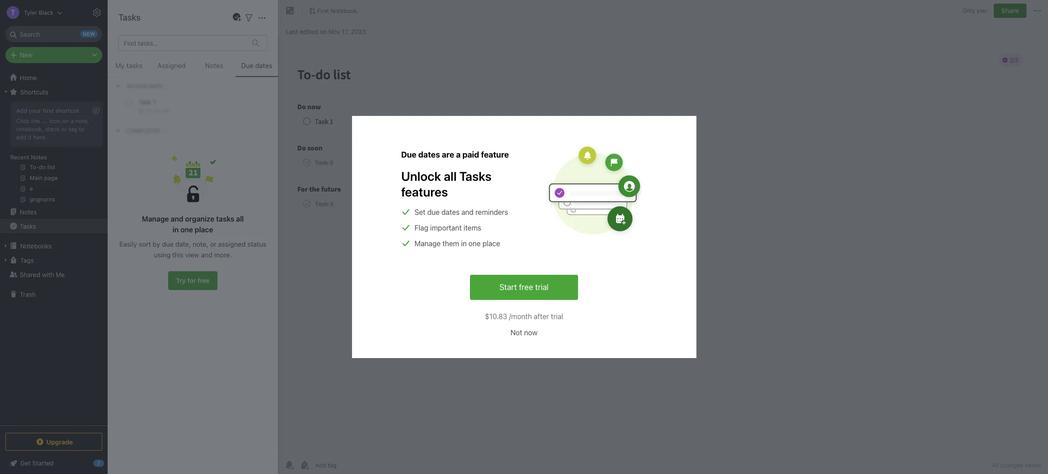Task type: vqa. For each thing, say whether or not it's contained in the screenshot.
dates to the left
yes



Task type: locate. For each thing, give the bounding box(es) containing it.
1 vertical spatial minutes
[[127, 133, 147, 140]]

in left 1
[[420, 229, 426, 236]]

4
[[118, 28, 122, 35], [465, 229, 469, 236]]

2 horizontal spatial and
[[461, 209, 474, 217]]

note list element
[[108, 0, 279, 475]]

a right are
[[456, 150, 461, 160]]

group
[[0, 99, 107, 209]]

note, inside "icon on a note, notebook, stack or tag to add it here."
[[75, 117, 89, 125]]

in up date,
[[173, 226, 179, 234]]

the inside to-do list do now do soon for the future
[[180, 61, 189, 68]]

tomorrow
[[451, 206, 480, 214]]

0 horizontal spatial tasks
[[126, 61, 143, 70]]

0 vertical spatial place
[[195, 226, 213, 234]]

share button
[[994, 4, 1027, 18]]

the
[[180, 61, 189, 68], [31, 117, 40, 125]]

1 horizontal spatial place
[[483, 240, 500, 248]]

1 horizontal spatial due
[[401, 150, 416, 160]]

ago down here
[[148, 133, 158, 140]]

1 horizontal spatial in
[[459, 229, 464, 236]]

1 vertical spatial tasks
[[459, 169, 492, 184]]

0 horizontal spatial note,
[[75, 117, 89, 125]]

icon on a note, notebook, stack or tag to add it here.
[[16, 117, 89, 141]]

all changes saved
[[992, 462, 1041, 470]]

due dates
[[241, 61, 272, 70]]

place down organize
[[195, 226, 213, 234]]

due inside button
[[241, 61, 253, 70]]

repeat button
[[530, 205, 567, 216]]

due right by
[[162, 240, 174, 248]]

shared
[[20, 271, 40, 279]]

first
[[43, 107, 54, 114]]

1 vertical spatial nov
[[119, 241, 129, 247]]

repeat
[[542, 206, 562, 214]]

one down in 4 hours button
[[469, 240, 481, 248]]

a
[[119, 115, 123, 122]]

on inside "icon on a note, notebook, stack or tag to add it here."
[[62, 117, 69, 125]]

group containing add your first shortcut
[[0, 99, 107, 209]]

1 vertical spatial or
[[210, 240, 216, 248]]

main page
[[119, 105, 150, 113]]

set
[[415, 209, 425, 217]]

all up the assigned
[[236, 215, 244, 223]]

due right set
[[427, 209, 440, 217]]

changes
[[1000, 462, 1023, 470]]

note, up view
[[193, 240, 208, 248]]

1 vertical spatial ago
[[148, 133, 158, 140]]

nov left 17,
[[329, 28, 340, 35]]

0 horizontal spatial or
[[61, 126, 67, 133]]

hours
[[471, 229, 487, 236]]

shortcuts button
[[0, 85, 107, 99]]

notes up 'notes' at the left of the page
[[127, 9, 152, 19]]

0 horizontal spatial a
[[70, 117, 74, 125]]

free right start
[[519, 283, 533, 292]]

free
[[198, 277, 210, 285], [519, 283, 533, 292]]

tasks up notebooks
[[20, 223, 36, 230]]

in up the manage them in one place
[[459, 229, 464, 236]]

organize
[[185, 215, 214, 223]]

0 horizontal spatial the
[[31, 117, 40, 125]]

0 horizontal spatial dates
[[255, 61, 272, 70]]

0 vertical spatial due
[[241, 61, 253, 70]]

0 vertical spatial tasks
[[126, 61, 143, 70]]

in
[[420, 229, 426, 236], [459, 229, 464, 236]]

or inside "icon on a note, notebook, stack or tag to add it here."
[[61, 126, 67, 133]]

or for assigned
[[210, 240, 216, 248]]

manage up by
[[142, 215, 169, 223]]

0 horizontal spatial now
[[129, 61, 141, 68]]

new button
[[5, 47, 102, 63]]

0 horizontal spatial one
[[180, 226, 193, 234]]

one up date,
[[180, 226, 193, 234]]

or inside easily sort by due date, note, or assigned status using this view and more.
[[210, 240, 216, 248]]

1 horizontal spatial or
[[210, 240, 216, 248]]

0 horizontal spatial tasks
[[20, 223, 36, 230]]

and left organize
[[171, 215, 183, 223]]

and right view
[[201, 251, 212, 259]]

minutes up 2/3
[[134, 72, 154, 79]]

Note Editor text field
[[279, 43, 1048, 457]]

upgrade button
[[5, 434, 102, 452]]

1 vertical spatial trial
[[551, 313, 563, 321]]

tags button
[[0, 253, 107, 268]]

place down hours
[[483, 240, 500, 248]]

0 vertical spatial minutes
[[134, 72, 154, 79]]

add
[[16, 134, 26, 141]]

1 horizontal spatial trial
[[551, 313, 563, 321]]

in for in 4 hours
[[459, 229, 464, 236]]

minutes right 12
[[127, 133, 147, 140]]

a inside "icon on a note, notebook, stack or tag to add it here."
[[70, 117, 74, 125]]

0 vertical spatial manage
[[142, 215, 169, 223]]

do down list
[[143, 61, 151, 68]]

1 horizontal spatial tasks
[[216, 215, 234, 223]]

due inside easily sort by due date, note, or assigned status using this view and more.
[[162, 240, 174, 248]]

tasks right organize
[[216, 215, 234, 223]]

expand note image
[[285, 5, 296, 16]]

ago down soon
[[156, 72, 165, 79]]

notes right recent
[[31, 154, 47, 161]]

2 in from the left
[[459, 229, 464, 236]]

flag
[[415, 224, 428, 232]]

1 horizontal spatial tasks
[[118, 12, 141, 22]]

or left the tag on the left
[[61, 126, 67, 133]]

to-
[[119, 51, 129, 59]]

1 horizontal spatial dates
[[418, 150, 440, 160]]

do down the to-
[[119, 61, 127, 68]]

1 vertical spatial note,
[[193, 240, 208, 248]]

tasks down 'do'
[[126, 61, 143, 70]]

a up the tag on the left
[[70, 117, 74, 125]]

a inside 'note list' element
[[119, 72, 122, 79]]

1 horizontal spatial due
[[427, 209, 440, 217]]

0 vertical spatial now
[[129, 61, 141, 68]]

this
[[172, 251, 183, 259]]

$10.83
[[485, 313, 507, 321]]

notebook,
[[16, 126, 43, 133]]

date,
[[175, 240, 191, 248]]

first notebook
[[317, 7, 357, 14]]

trial up after
[[535, 283, 549, 292]]

0 vertical spatial one
[[180, 226, 193, 234]]

0 horizontal spatial all
[[236, 215, 244, 223]]

due for due dates are a paid feature
[[401, 150, 416, 160]]

0 vertical spatial the
[[180, 61, 189, 68]]

0 horizontal spatial in
[[420, 229, 426, 236]]

1 vertical spatial dates
[[418, 150, 440, 160]]

today
[[420, 206, 438, 214]]

4 notes
[[118, 28, 140, 35]]

1 horizontal spatial 4
[[465, 229, 469, 236]]

1 horizontal spatial all
[[444, 169, 457, 184]]

not now
[[511, 329, 538, 337]]

and up items
[[461, 209, 474, 217]]

0 horizontal spatial place
[[195, 226, 213, 234]]

unlock all tasks features
[[401, 169, 492, 200]]

home
[[20, 74, 37, 81]]

0 vertical spatial all
[[444, 169, 457, 184]]

0 vertical spatial due
[[427, 209, 440, 217]]

0 horizontal spatial manage
[[142, 215, 169, 223]]

notes down find tasks… text box
[[205, 61, 223, 70]]

0 vertical spatial a
[[119, 72, 122, 79]]

a left few
[[119, 72, 122, 79]]

dates for due dates are a paid feature
[[418, 150, 440, 160]]

note, inside easily sort by due date, note, or assigned status using this view and more.
[[193, 240, 208, 248]]

1 horizontal spatial free
[[519, 283, 533, 292]]

notes up tasks button
[[20, 208, 37, 216]]

and
[[461, 209, 474, 217], [171, 215, 183, 223], [201, 251, 212, 259]]

add a reminder image
[[284, 461, 295, 471]]

0 horizontal spatial 4
[[118, 28, 122, 35]]

now down 'do'
[[129, 61, 141, 68]]

4 left hours
[[465, 229, 469, 236]]

one inside manage and organize tasks all in one place
[[180, 226, 193, 234]]

free inside 'try for free' button
[[198, 277, 210, 285]]

shortcuts
[[20, 88, 48, 96]]

recent notes
[[10, 154, 47, 161]]

1 vertical spatial now
[[524, 329, 538, 337]]

dates inside button
[[255, 61, 272, 70]]

0 vertical spatial or
[[61, 126, 67, 133]]

notes link
[[0, 205, 107, 219]]

nov left 14
[[119, 241, 129, 247]]

all
[[444, 169, 457, 184], [236, 215, 244, 223]]

custom
[[499, 206, 521, 214]]

0 vertical spatial note,
[[75, 117, 89, 125]]

0 horizontal spatial due
[[241, 61, 253, 70]]

0 horizontal spatial do
[[119, 61, 127, 68]]

or up more.
[[210, 240, 216, 248]]

one
[[180, 226, 193, 234], [469, 240, 481, 248]]

share
[[1001, 7, 1019, 14]]

in right 'them'
[[461, 240, 467, 248]]

view
[[185, 251, 199, 259]]

a little bit here
[[119, 115, 161, 122]]

1 horizontal spatial the
[[180, 61, 189, 68]]

future
[[191, 61, 208, 68]]

them
[[442, 240, 459, 248]]

0 horizontal spatial free
[[198, 277, 210, 285]]

on inside note window element
[[320, 28, 327, 35]]

1 horizontal spatial nov
[[329, 28, 340, 35]]

1 vertical spatial one
[[469, 240, 481, 248]]

1 horizontal spatial manage
[[415, 240, 441, 248]]

None search field
[[12, 26, 96, 42]]

1 vertical spatial due
[[401, 150, 416, 160]]

manage down 1
[[415, 240, 441, 248]]

2 horizontal spatial a
[[456, 150, 461, 160]]

0 horizontal spatial trial
[[535, 283, 549, 292]]

tag
[[68, 126, 77, 133]]

Search text field
[[12, 26, 96, 42]]

2 vertical spatial dates
[[442, 209, 460, 217]]

due right notes button
[[241, 61, 253, 70]]

1 horizontal spatial one
[[469, 240, 481, 248]]

tasks inside button
[[20, 223, 36, 230]]

4 inside button
[[465, 229, 469, 236]]

tasks down paid
[[459, 169, 492, 184]]

expand tags image
[[2, 257, 9, 264]]

4 left 'notes' at the left of the page
[[118, 28, 122, 35]]

start
[[499, 283, 517, 292]]

your
[[29, 107, 41, 114]]

for
[[168, 61, 178, 68]]

in inside manage and organize tasks all in one place
[[173, 226, 179, 234]]

notebooks link
[[0, 239, 107, 253]]

2 horizontal spatial tasks
[[459, 169, 492, 184]]

more.
[[214, 251, 232, 259]]

or for tag
[[61, 126, 67, 133]]

on right "edited"
[[320, 28, 327, 35]]

due
[[241, 61, 253, 70], [401, 150, 416, 160]]

1 horizontal spatial a
[[119, 72, 122, 79]]

notebook
[[331, 7, 357, 14]]

the right for
[[180, 61, 189, 68]]

0 vertical spatial 4
[[118, 28, 122, 35]]

0 horizontal spatial in
[[173, 226, 179, 234]]

notes
[[127, 9, 152, 19], [205, 61, 223, 70], [31, 154, 47, 161], [20, 208, 37, 216]]

note, up to
[[75, 117, 89, 125]]

free right for
[[198, 277, 210, 285]]

2 vertical spatial a
[[456, 150, 461, 160]]

trial right after
[[551, 313, 563, 321]]

now right not
[[524, 329, 538, 337]]

1 horizontal spatial note,
[[193, 240, 208, 248]]

shortcut
[[55, 107, 79, 114]]

manage inside manage and organize tasks all in one place
[[142, 215, 169, 223]]

0 horizontal spatial due
[[162, 240, 174, 248]]

1 vertical spatial all
[[236, 215, 244, 223]]

minutes
[[134, 72, 154, 79], [127, 133, 147, 140]]

free inside the start free trial button
[[519, 283, 533, 292]]

1 vertical spatial 4
[[465, 229, 469, 236]]

0 vertical spatial tasks
[[118, 12, 141, 22]]

do
[[119, 61, 127, 68], [143, 61, 151, 68]]

bit
[[139, 115, 147, 122]]

1 horizontal spatial on
[[320, 28, 327, 35]]

on
[[320, 28, 327, 35], [62, 117, 69, 125]]

1 horizontal spatial do
[[143, 61, 151, 68]]

0 vertical spatial nov
[[329, 28, 340, 35]]

1
[[427, 229, 430, 236]]

shared with me
[[20, 271, 65, 279]]

manage them in one place
[[415, 240, 500, 248]]

only you
[[963, 7, 987, 14]]

1 in from the left
[[420, 229, 426, 236]]

tree
[[0, 70, 108, 426]]

1 horizontal spatial in
[[461, 240, 467, 248]]

0 horizontal spatial and
[[171, 215, 183, 223]]

0 vertical spatial dates
[[255, 61, 272, 70]]

on down shortcut
[[62, 117, 69, 125]]

0 vertical spatial on
[[320, 28, 327, 35]]

...
[[41, 117, 47, 125]]

ago
[[156, 72, 165, 79], [148, 133, 158, 140]]

tasks up 4 notes
[[118, 12, 141, 22]]

0 vertical spatial trial
[[535, 283, 549, 292]]

expand notebooks image
[[2, 243, 9, 250]]

manage
[[142, 215, 169, 223], [415, 240, 441, 248]]

2 vertical spatial tasks
[[20, 223, 36, 230]]

1 vertical spatial tasks
[[216, 215, 234, 223]]

0 horizontal spatial nov
[[119, 241, 129, 247]]

all down are
[[444, 169, 457, 184]]

0 vertical spatial in
[[173, 226, 179, 234]]

0 horizontal spatial on
[[62, 117, 69, 125]]

dates for due dates
[[255, 61, 272, 70]]

1 vertical spatial due
[[162, 240, 174, 248]]

status
[[247, 240, 266, 248]]

1 vertical spatial the
[[31, 117, 40, 125]]

in 1 hour
[[420, 229, 445, 236]]

1 vertical spatial a
[[70, 117, 74, 125]]

due up unlock
[[401, 150, 416, 160]]

1 vertical spatial on
[[62, 117, 69, 125]]

the left ...
[[31, 117, 40, 125]]

1 horizontal spatial and
[[201, 251, 212, 259]]

1 vertical spatial manage
[[415, 240, 441, 248]]



Task type: describe. For each thing, give the bounding box(es) containing it.
important
[[430, 224, 462, 232]]

due dates button
[[235, 60, 278, 77]]

shared with me link
[[0, 268, 107, 282]]

few
[[124, 72, 133, 79]]

add
[[16, 107, 27, 114]]

start free trial button
[[470, 275, 578, 300]]

tasks inside unlock all tasks features
[[459, 169, 492, 184]]

tree containing home
[[0, 70, 108, 426]]

due for due dates
[[241, 61, 253, 70]]

soon
[[153, 61, 167, 68]]

set due dates and reminders
[[415, 209, 508, 217]]

using
[[154, 251, 170, 259]]

manage and organize tasks all in one place
[[142, 215, 244, 234]]

assigned button
[[150, 60, 193, 77]]

14
[[131, 241, 137, 247]]

paid
[[462, 150, 479, 160]]

settings image
[[91, 7, 102, 18]]

manage for manage and organize tasks all in one place
[[142, 215, 169, 223]]

saved
[[1025, 462, 1041, 470]]

and inside manage and organize tasks all in one place
[[171, 215, 183, 223]]

my tasks
[[115, 61, 143, 70]]

do
[[129, 51, 137, 59]]

try
[[176, 277, 186, 285]]

to-do list do now do soon for the future
[[119, 51, 208, 68]]

and inside easily sort by due date, note, or assigned status using this view and more.
[[201, 251, 212, 259]]

not
[[511, 329, 522, 337]]

2 horizontal spatial dates
[[442, 209, 460, 217]]

nov inside 'note list' element
[[119, 241, 129, 247]]

reminders
[[475, 209, 508, 217]]

it
[[28, 134, 32, 141]]

in for in 1 hour
[[420, 229, 426, 236]]

unlock
[[401, 169, 441, 184]]

tasks button
[[0, 219, 107, 234]]

place inside manage and organize tasks all in one place
[[195, 226, 213, 234]]

manage for manage them in one place
[[415, 240, 441, 248]]

17,
[[342, 28, 349, 35]]

hour
[[432, 229, 445, 236]]

$10.83 /month after trial
[[485, 313, 563, 321]]

me
[[56, 271, 65, 279]]

in 4 hours
[[459, 229, 487, 236]]

tomorrow button
[[446, 205, 485, 216]]

note window element
[[279, 0, 1048, 475]]

0 vertical spatial ago
[[156, 72, 165, 79]]

/month
[[509, 313, 532, 321]]

page
[[135, 105, 150, 113]]

due dates are a paid feature
[[401, 150, 509, 160]]

you
[[977, 7, 987, 14]]

notes inside 'note list' element
[[127, 9, 152, 19]]

main
[[119, 105, 134, 113]]

try for free button
[[168, 272, 217, 291]]

custom button
[[489, 205, 526, 216]]

nov inside note window element
[[329, 28, 340, 35]]

trash link
[[0, 287, 107, 302]]

by
[[153, 240, 160, 248]]

first
[[317, 7, 329, 14]]

a few minutes ago
[[119, 72, 165, 79]]

tasks inside manage and organize tasks all in one place
[[216, 215, 234, 223]]

2 do from the left
[[143, 61, 151, 68]]

here
[[149, 115, 161, 122]]

2023
[[351, 28, 366, 35]]

1 vertical spatial place
[[483, 240, 500, 248]]

to
[[79, 126, 84, 133]]

1 do from the left
[[119, 61, 127, 68]]

click
[[16, 117, 29, 125]]

today button
[[416, 205, 443, 216]]

Find tasks… text field
[[120, 36, 247, 50]]

now inside to-do list do now do soon for the future
[[129, 61, 141, 68]]

1 horizontal spatial now
[[524, 329, 538, 337]]

12 minutes ago
[[119, 133, 158, 140]]

4 inside 'note list' element
[[118, 28, 122, 35]]

new
[[20, 51, 33, 59]]

assigned
[[218, 240, 246, 248]]

are
[[442, 150, 454, 160]]

in 4 hours button
[[454, 227, 492, 239]]

trash
[[20, 291, 36, 298]]

tasks inside button
[[126, 61, 143, 70]]

notes inside 'group'
[[31, 154, 47, 161]]

12
[[119, 133, 125, 140]]

in 1 hour button
[[416, 227, 450, 239]]

my tasks button
[[108, 60, 150, 77]]

list
[[139, 51, 147, 59]]

with
[[42, 271, 54, 279]]

nov 14
[[119, 241, 137, 247]]

home link
[[0, 70, 108, 85]]

1 vertical spatial in
[[461, 240, 467, 248]]

little
[[125, 115, 138, 122]]

my
[[115, 61, 125, 70]]

gngnsrns
[[119, 213, 147, 220]]

only
[[963, 7, 975, 14]]

all
[[992, 462, 999, 470]]

new task image
[[231, 12, 242, 23]]

all inside manage and organize tasks all in one place
[[236, 215, 244, 223]]

last
[[286, 28, 298, 35]]

add tag image
[[299, 461, 310, 471]]

flag important items
[[415, 224, 481, 232]]

for
[[187, 277, 196, 285]]

not now link
[[511, 328, 538, 339]]

icon
[[49, 117, 60, 125]]

first notebook button
[[306, 4, 360, 17]]

trial inside the start free trial button
[[535, 283, 549, 292]]

all inside unlock all tasks features
[[444, 169, 457, 184]]

here.
[[33, 134, 47, 141]]

notes inside button
[[205, 61, 223, 70]]



